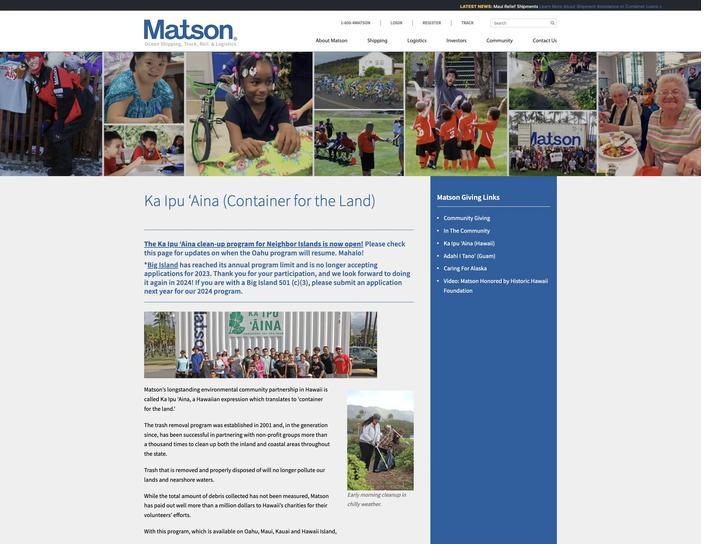 Task type: locate. For each thing, give the bounding box(es) containing it.
video: matson honored by historic hawaii foundation link
[[444, 277, 548, 294]]

with
[[144, 528, 156, 535]]

oahu,
[[244, 528, 260, 535]]

community inside top menu navigation
[[487, 38, 513, 44]]

the up groups
[[291, 421, 300, 429]]

0 vertical spatial island
[[159, 260, 178, 269]]

to down "partnership"
[[292, 395, 297, 403]]

0 vertical spatial this
[[144, 248, 156, 257]]

0 horizontal spatial of
[[203, 492, 208, 500]]

1 horizontal spatial than
[[316, 431, 327, 439]]

our right pollute
[[317, 466, 325, 474]]

1 horizontal spatial about
[[559, 4, 572, 9]]

the for the trash removal program was established in 2001 and, in the generation since, has been successful in partnering with non-profit groups more than a thousand times to clean up both the inland and coastal areas throughout the state.
[[144, 421, 154, 429]]

hawaii right historic
[[531, 277, 548, 285]]

or
[[616, 4, 620, 9]]

0 vertical spatial will
[[299, 248, 310, 257]]

giving left links
[[462, 192, 482, 202]]

on
[[212, 248, 220, 257], [237, 528, 243, 535]]

0 horizontal spatial about
[[316, 38, 330, 44]]

1 horizontal spatial on
[[237, 528, 243, 535]]

with
[[226, 278, 240, 287], [244, 431, 255, 439]]

caring
[[444, 265, 460, 272]]

the
[[450, 227, 459, 234], [144, 239, 156, 248], [144, 421, 154, 429]]

a inside the trash removal program was established in 2001 and, in the generation since, has been successful in partnering with non-profit groups more than a thousand times to clean up both the inland and coastal areas throughout the state.
[[144, 440, 147, 448]]

hawaii up 'container
[[305, 386, 323, 393]]

1 horizontal spatial more
[[301, 431, 315, 439]]

community up ka ipu 'aina (hawaii)
[[461, 227, 490, 234]]

0 vertical spatial the
[[450, 227, 459, 234]]

1 horizontal spatial big
[[247, 278, 257, 287]]

1 vertical spatial giving
[[475, 214, 490, 222]]

on inside the please check this page for updates on when the oahu program will resume. mahalo!
[[212, 248, 220, 257]]

the inside matson's longstanding environmental community partnership in hawaii is called ka ipu 'aina, a hawaiian expression which translates to 'container for the land.'
[[152, 405, 161, 413]]

doing
[[392, 269, 410, 278]]

1 vertical spatial up
[[210, 440, 216, 448]]

0 horizontal spatial on
[[212, 248, 220, 257]]

has inside has reached its annual program limit and is no longer accepting applications for 2023. thank you for your participation, and we look forward to doing it again in 2024! if you are with a big island 501 (c)(3), please submit an application next year for our 2024 program.
[[180, 260, 191, 269]]

1 horizontal spatial will
[[299, 248, 310, 257]]

1 vertical spatial than
[[202, 502, 214, 509]]

latest
[[456, 4, 473, 9]]

0 horizontal spatial been
[[170, 431, 182, 439]]

not
[[260, 492, 268, 500]]

with up inland
[[244, 431, 255, 439]]

areas
[[287, 440, 300, 448]]

the right in
[[450, 227, 459, 234]]

again
[[150, 278, 168, 287]]

matson down for
[[461, 277, 479, 285]]

with inside the trash removal program was established in 2001 and, in the generation since, has been successful in partnering with non-profit groups more than a thousand times to clean up both the inland and coastal areas throughout the state.
[[244, 431, 255, 439]]

1 horizontal spatial which
[[249, 395, 264, 403]]

2 vertical spatial the
[[144, 421, 154, 429]]

longer inside has reached its annual program limit and is no longer accepting applications for 2023. thank you for your participation, and we look forward to doing it again in 2024! if you are with a big island 501 (c)(3), please submit an application next year for our 2024 program.
[[326, 260, 346, 269]]

the left page
[[144, 239, 156, 248]]

big left your
[[247, 278, 257, 287]]

0 vertical spatial which
[[249, 395, 264, 403]]

0 horizontal spatial no
[[273, 466, 279, 474]]

has down updates at the left top
[[180, 260, 191, 269]]

hawaii left "island,"
[[302, 528, 319, 535]]

in right cleanup
[[402, 491, 406, 499]]

0 vertical spatial no
[[316, 260, 324, 269]]

in the community link
[[444, 227, 490, 234]]

0 vertical spatial community
[[487, 38, 513, 44]]

than up throughout
[[316, 431, 327, 439]]

1 horizontal spatial of
[[256, 466, 261, 474]]

ipu inside matson giving links section
[[452, 239, 460, 247]]

to inside the trash removal program was established in 2001 and, in the generation since, has been successful in partnering with non-profit groups more than a thousand times to clean up both the inland and coastal areas throughout the state.
[[189, 440, 194, 448]]

1 vertical spatial no
[[273, 466, 279, 474]]

will left 'resume.'
[[299, 248, 310, 257]]

which inside matson's longstanding environmental community partnership in hawaii is called ka ipu 'aina, a hawaiian expression which translates to 'container for the land.'
[[249, 395, 264, 403]]

giving up in the community
[[475, 214, 490, 222]]

community up in the community
[[444, 214, 473, 222]]

which right 'program,'
[[192, 528, 207, 535]]

0 horizontal spatial more
[[188, 502, 201, 509]]

0 horizontal spatial with
[[226, 278, 240, 287]]

1 horizontal spatial island
[[258, 278, 278, 287]]

1 horizontal spatial longer
[[326, 260, 346, 269]]

weather.
[[361, 500, 381, 508]]

applications
[[144, 269, 183, 278]]

partnering
[[216, 431, 243, 439]]

1 vertical spatial been
[[269, 492, 282, 500]]

ka inside matson's longstanding environmental community partnership in hawaii is called ka ipu 'aina, a hawaiian expression which translates to 'container for the land.'
[[160, 395, 167, 403]]

on up its in the top left of the page
[[212, 248, 220, 257]]

a
[[241, 278, 245, 287], [192, 395, 195, 403], [144, 440, 147, 448], [215, 502, 218, 509]]

more down generation
[[301, 431, 315, 439]]

up left both
[[210, 440, 216, 448]]

check
[[387, 239, 405, 248]]

the down called
[[152, 405, 161, 413]]

this up the *
[[144, 248, 156, 257]]

blue matson logo with ocean, shipping, truck, rail and logistics written beneath it. image
[[144, 20, 237, 47]]

program up successful
[[190, 421, 212, 429]]

to left doing
[[384, 269, 391, 278]]

cleanup
[[382, 491, 401, 499]]

search image
[[551, 21, 555, 25]]

contact us
[[533, 38, 557, 44]]

more inside the trash removal program was established in 2001 and, in the generation since, has been successful in partnering with non-profit groups more than a thousand times to clean up both the inland and coastal areas throughout the state.
[[301, 431, 315, 439]]

you right if
[[201, 278, 213, 287]]

thank
[[213, 269, 233, 278]]

their
[[316, 502, 327, 509]]

Search search field
[[491, 19, 557, 27]]

ka
[[144, 190, 161, 210], [158, 239, 166, 248], [444, 239, 450, 247], [160, 395, 167, 403]]

the up since,
[[144, 421, 154, 429]]

the for the ka ipu 'aina clean-up program for neighbor islands is now open!
[[144, 239, 156, 248]]

no down coastal
[[273, 466, 279, 474]]

1 horizontal spatial with
[[244, 431, 255, 439]]

the down partnering
[[230, 440, 239, 448]]

2 vertical spatial hawaii
[[302, 528, 319, 535]]

maui
[[490, 4, 499, 9]]

will right disposed
[[263, 466, 271, 474]]

0 vertical spatial on
[[212, 248, 220, 257]]

0 vertical spatial our
[[185, 286, 196, 296]]

which down community
[[249, 395, 264, 403]]

matson up their
[[311, 492, 329, 500]]

when
[[221, 248, 239, 257]]

a inside matson's longstanding environmental community partnership in hawaii is called ka ipu 'aina, a hawaiian expression which translates to 'container for the land.'
[[192, 395, 195, 403]]

trash that is removed and properly disposed of will no longer pollute our lands and nearshore waters.
[[144, 466, 325, 484]]

0 horizontal spatial longer
[[280, 466, 296, 474]]

matson inside top menu navigation
[[331, 38, 348, 44]]

program up limit
[[270, 248, 297, 257]]

our
[[185, 286, 196, 296], [317, 466, 325, 474]]

in inside matson's longstanding environmental community partnership in hawaii is called ka ipu 'aina, a hawaiian expression which translates to 'container for the land.'
[[300, 386, 304, 393]]

1-
[[341, 20, 345, 26]]

contact us link
[[523, 35, 557, 49]]

top menu navigation
[[316, 35, 557, 49]]

0 horizontal spatial you
[[201, 278, 213, 287]]

program inside has reached its annual program limit and is no longer accepting applications for 2023. thank you for your participation, and we look forward to doing it again in 2024! if you are with a big island 501 (c)(3), please submit an application next year for our 2024 program.
[[251, 260, 279, 269]]

accepting
[[347, 260, 378, 269]]

0 horizontal spatial up
[[210, 440, 216, 448]]

1 vertical spatial island
[[258, 278, 278, 287]]

0 vertical spatial hawaii
[[531, 277, 548, 285]]

for inside the please check this page for updates on when the oahu program will resume. mahalo!
[[174, 248, 183, 257]]

the up annual
[[240, 248, 250, 257]]

participation,
[[274, 269, 317, 278]]

in left 2001 at the left bottom
[[254, 421, 259, 429]]

'aina inside matson giving links section
[[461, 239, 473, 247]]

in up 'container
[[300, 386, 304, 393]]

1 horizontal spatial you
[[235, 269, 246, 278]]

in right again
[[169, 278, 175, 287]]

1 vertical spatial with
[[244, 431, 255, 439]]

to inside matson's longstanding environmental community partnership in hawaii is called ka ipu 'aina, a hawaiian expression which translates to 'container for the land.'
[[292, 395, 297, 403]]

which
[[249, 395, 264, 403], [192, 528, 207, 535]]

longer left pollute
[[280, 466, 296, 474]]

dollars
[[238, 502, 255, 509]]

foundation
[[444, 287, 473, 294]]

to down not
[[256, 502, 261, 509]]

of left debris
[[203, 492, 208, 500]]

0 horizontal spatial will
[[263, 466, 271, 474]]

will
[[299, 248, 310, 257], [263, 466, 271, 474]]

in down was
[[210, 431, 215, 439]]

successful
[[183, 431, 209, 439]]

a down debris
[[215, 502, 218, 509]]

1 vertical spatial this
[[157, 528, 166, 535]]

0 horizontal spatial this
[[144, 248, 156, 257]]

1 vertical spatial of
[[203, 492, 208, 500]]

land.'
[[162, 405, 175, 413]]

1 vertical spatial on
[[237, 528, 243, 535]]

inland
[[240, 440, 256, 448]]

a down since,
[[144, 440, 147, 448]]

1 vertical spatial about
[[316, 38, 330, 44]]

community down search search box at the top right of page
[[487, 38, 513, 44]]

trash
[[155, 421, 168, 429]]

shipping link
[[358, 35, 398, 49]]

to inside while the total amount of debris collected has not been measured, matson has paid out well more than a million dollars to hawaii's charities for their volunteers' efforts.
[[256, 502, 261, 509]]

the inside matson giving links section
[[450, 227, 459, 234]]

island left 501
[[258, 278, 278, 287]]

the up paid
[[159, 492, 168, 500]]

for
[[294, 190, 311, 210], [256, 239, 265, 248], [174, 248, 183, 257], [184, 269, 193, 278], [248, 269, 257, 278], [175, 286, 184, 296], [144, 405, 151, 413], [307, 502, 314, 509]]

mahalo!
[[339, 248, 364, 257]]

island
[[159, 260, 178, 269], [258, 278, 278, 287]]

maui,
[[261, 528, 274, 535]]

been down removal
[[170, 431, 182, 439]]

0 vertical spatial up
[[217, 239, 225, 248]]

chilly
[[347, 500, 360, 508]]

our left 2024
[[185, 286, 196, 296]]

1 vertical spatial community
[[444, 214, 473, 222]]

1 vertical spatial hawaii
[[305, 386, 323, 393]]

shipment
[[573, 4, 592, 9]]

1 vertical spatial will
[[263, 466, 271, 474]]

has down the while
[[144, 502, 153, 509]]

that
[[159, 466, 169, 474]]

800-
[[345, 20, 353, 26]]

0 horizontal spatial than
[[202, 502, 214, 509]]

ka ipu 'aina (container for the land)
[[144, 190, 376, 210]]

this right with
[[157, 528, 166, 535]]

0 vertical spatial with
[[226, 278, 240, 287]]

more
[[548, 4, 558, 9]]

the inside while the total amount of debris collected has not been measured, matson has paid out well more than a million dollars to hawaii's charities for their volunteers' efforts.
[[159, 492, 168, 500]]

0 horizontal spatial our
[[185, 286, 196, 296]]

non-
[[256, 431, 268, 439]]

logistics
[[408, 38, 427, 44]]

for inside matson's longstanding environmental community partnership in hawaii is called ka ipu 'aina, a hawaiian expression which translates to 'container for the land.'
[[144, 405, 151, 413]]

1 vertical spatial our
[[317, 466, 325, 474]]

neighbor
[[267, 239, 297, 248]]

island down page
[[159, 260, 178, 269]]

learn
[[535, 4, 547, 9]]

no down 'resume.'
[[316, 260, 324, 269]]

program inside the trash removal program was established in 2001 and, in the generation since, has been successful in partnering with non-profit groups more than a thousand times to clean up both the inland and coastal areas throughout the state.
[[190, 421, 212, 429]]

no inside has reached its annual program limit and is no longer accepting applications for 2023. thank you for your participation, and we look forward to doing it again in 2024! if you are with a big island 501 (c)(3), please submit an application next year for our 2024 program.
[[316, 260, 324, 269]]

program down oahu
[[251, 260, 279, 269]]

news:
[[474, 4, 488, 9]]

more down amount on the left bottom of page
[[188, 502, 201, 509]]

investors
[[447, 38, 467, 44]]

while the total amount of debris collected has not been measured, matson has paid out well more than a million dollars to hawaii's charities for their volunteers' efforts.
[[144, 492, 329, 519]]

1 horizontal spatial been
[[269, 492, 282, 500]]

0 vertical spatial more
[[301, 431, 315, 439]]

1 vertical spatial big
[[247, 278, 257, 287]]

0 vertical spatial big
[[147, 260, 158, 269]]

community giving
[[444, 214, 490, 222]]

trash
[[144, 466, 158, 474]]

longer down 'resume.'
[[326, 260, 346, 269]]

and left we
[[318, 269, 331, 278]]

forward
[[358, 269, 383, 278]]

for inside while the total amount of debris collected has not been measured, matson has paid out well more than a million dollars to hawaii's charities for their volunteers' efforts.
[[307, 502, 314, 509]]

environmental
[[201, 386, 238, 393]]

and down non-
[[257, 440, 267, 448]]

reached
[[192, 260, 218, 269]]

program inside the please check this page for updates on when the oahu program will resume. mahalo!
[[270, 248, 297, 257]]

register
[[423, 20, 441, 26]]

alaska
[[471, 265, 487, 272]]

has down trash
[[160, 431, 169, 439]]

1 vertical spatial more
[[188, 502, 201, 509]]

updates
[[185, 248, 210, 257]]

is inside trash that is removed and properly disposed of will no longer pollute our lands and nearshore waters.
[[171, 466, 175, 474]]

0 vertical spatial giving
[[462, 192, 482, 202]]

video: matson honored by historic hawaii foundation
[[444, 277, 548, 294]]

is inside matson's longstanding environmental community partnership in hawaii is called ka ipu 'aina, a hawaiian expression which translates to 'container for the land.'
[[324, 386, 328, 393]]

been inside while the total amount of debris collected has not been measured, matson has paid out well more than a million dollars to hawaii's charities for their volunteers' efforts.
[[269, 492, 282, 500]]

0 horizontal spatial which
[[192, 528, 207, 535]]

community link
[[477, 35, 523, 49]]

caring for alaska
[[444, 265, 487, 272]]

matson down 1-
[[331, 38, 348, 44]]

i
[[459, 252, 461, 260]]

translates
[[266, 395, 290, 403]]

and down that
[[159, 476, 169, 484]]

0 vertical spatial of
[[256, 466, 261, 474]]

up up its in the top left of the page
[[217, 239, 225, 248]]

has reached its annual program limit and is no longer accepting applications for 2023. thank you for your participation, and we look forward to doing it again in 2024! if you are with a big island 501 (c)(3), please submit an application next year for our 2024 program.
[[144, 260, 410, 296]]

island,
[[320, 528, 337, 535]]

learn more about shipment assistance or container loans > link
[[535, 4, 658, 9]]

on left oahu,
[[237, 528, 243, 535]]

and up 'waters.'
[[199, 466, 209, 474]]

0 vertical spatial longer
[[326, 260, 346, 269]]

pollute
[[298, 466, 315, 474]]

been up hawaii's
[[269, 492, 282, 500]]

adahi i tano' (guam)
[[444, 252, 496, 260]]

big down page
[[147, 260, 158, 269]]

a right 'aina,
[[192, 395, 195, 403]]

resume.
[[312, 248, 337, 257]]

1 horizontal spatial our
[[317, 466, 325, 474]]

you right thank
[[235, 269, 246, 278]]

1 vertical spatial the
[[144, 239, 156, 248]]

ipu inside matson's longstanding environmental community partnership in hawaii is called ka ipu 'aina, a hawaiian expression which translates to 'container for the land.'
[[168, 395, 176, 403]]

1 vertical spatial longer
[[280, 466, 296, 474]]

1 horizontal spatial no
[[316, 260, 324, 269]]

community for community
[[487, 38, 513, 44]]

with right are
[[226, 278, 240, 287]]

the inside the trash removal program was established in 2001 and, in the generation since, has been successful in partnering with non-profit groups more than a thousand times to clean up both the inland and coastal areas throughout the state.
[[144, 421, 154, 429]]

our inside trash that is removed and properly disposed of will no longer pollute our lands and nearshore waters.
[[317, 466, 325, 474]]

None search field
[[491, 19, 557, 27]]

hawaii
[[531, 277, 548, 285], [305, 386, 323, 393], [302, 528, 319, 535]]

in inside the early morning cleanup in chilly weather.
[[402, 491, 406, 499]]

community for community giving
[[444, 214, 473, 222]]

waters.
[[196, 476, 215, 484]]

0 vertical spatial than
[[316, 431, 327, 439]]

been inside the trash removal program was established in 2001 and, in the generation since, has been successful in partnering with non-profit groups more than a thousand times to clean up both the inland and coastal areas throughout the state.
[[170, 431, 182, 439]]

a down annual
[[241, 278, 245, 287]]

0 vertical spatial been
[[170, 431, 182, 439]]

0 horizontal spatial big
[[147, 260, 158, 269]]

to left clean
[[189, 440, 194, 448]]

community giving link
[[444, 214, 490, 222]]

than inside while the total amount of debris collected has not been measured, matson has paid out well more than a million dollars to hawaii's charities for their volunteers' efforts.
[[202, 502, 214, 509]]

giving for community
[[475, 214, 490, 222]]

ka ipu 'aina (hawaii)
[[444, 239, 495, 247]]

than down debris
[[202, 502, 214, 509]]

a inside while the total amount of debris collected has not been measured, matson has paid out well more than a million dollars to hawaii's charities for their volunteers' efforts.
[[215, 502, 218, 509]]

of right disposed
[[256, 466, 261, 474]]



Task type: vqa. For each thing, say whether or not it's contained in the screenshot.
the left Lading
no



Task type: describe. For each thing, give the bounding box(es) containing it.
in inside has reached its annual program limit and is no longer accepting applications for 2023. thank you for your participation, and we look forward to doing it again in 2024! if you are with a big island 501 (c)(3), please submit an application next year for our 2024 program.
[[169, 278, 175, 287]]

login
[[391, 20, 403, 26]]

land)
[[339, 190, 376, 210]]

contact
[[533, 38, 551, 44]]

both
[[218, 440, 229, 448]]

4matson
[[353, 20, 371, 26]]

1 vertical spatial which
[[192, 528, 207, 535]]

morning
[[360, 491, 381, 499]]

clean
[[195, 440, 209, 448]]

longstanding
[[167, 386, 200, 393]]

container
[[621, 4, 641, 9]]

this inside the please check this page for updates on when the oahu program will resume. mahalo!
[[144, 248, 156, 257]]

paid
[[154, 502, 165, 509]]

matson inside while the total amount of debris collected has not been measured, matson has paid out well more than a million dollars to hawaii's charities for their volunteers' efforts.
[[311, 492, 329, 500]]

longer inside trash that is removed and properly disposed of will no longer pollute our lands and nearshore waters.
[[280, 466, 296, 474]]

more inside while the total amount of debris collected has not been measured, matson has paid out well more than a million dollars to hawaii's charities for their volunteers' efforts.
[[188, 502, 201, 509]]

lands
[[144, 476, 158, 484]]

latest news: maui relief shipments learn more about shipment assistance or container loans >
[[456, 4, 658, 9]]

generation
[[301, 421, 328, 429]]

thousand
[[148, 440, 172, 448]]

the left state.
[[144, 450, 152, 458]]

2023.
[[195, 269, 212, 278]]

2024
[[197, 286, 212, 296]]

please
[[365, 239, 386, 248]]

giving for matson
[[462, 192, 482, 202]]

has left not
[[250, 492, 258, 500]]

1 horizontal spatial up
[[217, 239, 225, 248]]

collected
[[226, 492, 248, 500]]

volunteers'
[[144, 511, 172, 519]]

limit
[[280, 260, 295, 269]]

the inside the please check this page for updates on when the oahu program will resume. mahalo!
[[240, 248, 250, 257]]

hawaii inside matson's longstanding environmental community partnership in hawaii is called ka ipu 'aina, a hawaiian expression which translates to 'container for the land.'
[[305, 386, 323, 393]]

1 horizontal spatial this
[[157, 528, 166, 535]]

a inside has reached its annual program limit and is no longer accepting applications for 2023. thank you for your participation, and we look forward to doing it again in 2024! if you are with a big island 501 (c)(3), please submit an application next year for our 2024 program.
[[241, 278, 245, 287]]

to inside has reached its annual program limit and is no longer accepting applications for 2023. thank you for your participation, and we look forward to doing it again in 2024! if you are with a big island 501 (c)(3), please submit an application next year for our 2024 program.
[[384, 269, 391, 278]]

no inside trash that is removed and properly disposed of will no longer pollute our lands and nearshore waters.
[[273, 466, 279, 474]]

application
[[367, 278, 402, 287]]

open!
[[345, 239, 364, 248]]

state.
[[154, 450, 167, 458]]

ka inside matson giving links section
[[444, 239, 450, 247]]

and right limit
[[296, 260, 308, 269]]

on for oahu,
[[237, 528, 243, 535]]

links
[[483, 192, 500, 202]]

register link
[[413, 20, 451, 26]]

and right kauai
[[291, 528, 301, 535]]

2001
[[260, 421, 272, 429]]

up inside the trash removal program was established in 2001 and, in the generation since, has been successful in partnering with non-profit groups more than a thousand times to clean up both the inland and coastal areas throughout the state.
[[210, 440, 216, 448]]

amount
[[182, 492, 201, 500]]

2 vertical spatial community
[[461, 227, 490, 234]]

clean-
[[197, 239, 217, 248]]

'aina for ka ipu 'aina (container for the land)
[[188, 190, 219, 210]]

'aina for ka ipu 'aina (hawaii)
[[461, 239, 473, 247]]

with this program, which is available on oahu, maui, kauai and hawaii island,
[[144, 528, 337, 535]]

501
[[279, 278, 290, 287]]

caring for alaska link
[[444, 265, 487, 272]]

about inside top menu navigation
[[316, 38, 330, 44]]

matson giving links section
[[422, 176, 566, 544]]

debris
[[209, 492, 224, 500]]

track link
[[451, 20, 474, 26]]

matson's longstanding environmental community partnership in hawaii is called ka ipu 'aina, a hawaiian expression which translates to 'container for the land.'
[[144, 386, 328, 413]]

matson foundation giving image
[[0, 41, 701, 176]]

0 vertical spatial about
[[559, 4, 572, 9]]

expression
[[221, 395, 248, 403]]

matson's
[[144, 386, 166, 393]]

login link
[[381, 20, 413, 26]]

about matson link
[[316, 35, 358, 49]]

partnership
[[269, 386, 298, 393]]

early
[[347, 491, 359, 499]]

it
[[144, 278, 149, 287]]

since,
[[144, 431, 159, 439]]

efforts.
[[173, 511, 191, 519]]

shipments
[[513, 4, 534, 9]]

about matson
[[316, 38, 348, 44]]

matson inside video: matson honored by historic hawaii foundation
[[461, 277, 479, 285]]

of inside trash that is removed and properly disposed of will no longer pollute our lands and nearshore waters.
[[256, 466, 261, 474]]

early morning cleanup in chilly weather.
[[347, 491, 406, 508]]

1-800-4matson
[[341, 20, 371, 26]]

year
[[159, 286, 173, 296]]

million
[[219, 502, 237, 509]]

an
[[357, 278, 365, 287]]

will inside trash that is removed and properly disposed of will no longer pollute our lands and nearshore waters.
[[263, 466, 271, 474]]

0 horizontal spatial island
[[159, 260, 178, 269]]

(guam)
[[477, 252, 496, 260]]

program up annual
[[227, 239, 255, 248]]

coastal
[[268, 440, 286, 448]]

look
[[343, 269, 356, 278]]

us
[[552, 38, 557, 44]]

on for when
[[212, 248, 220, 257]]

than inside the trash removal program was established in 2001 and, in the generation since, has been successful in partnering with non-profit groups more than a thousand times to clean up both the inland and coastal areas throughout the state.
[[316, 431, 327, 439]]

charities
[[285, 502, 306, 509]]

in right and,
[[285, 421, 290, 429]]

total
[[169, 492, 180, 500]]

and inside the trash removal program was established in 2001 and, in the generation since, has been successful in partnering with non-profit groups more than a thousand times to clean up both the inland and coastal areas throughout the state.
[[257, 440, 267, 448]]

historic
[[511, 277, 530, 285]]

for
[[461, 265, 470, 272]]

groups
[[283, 431, 300, 439]]

the ka ipu 'aina clean-up program for neighbor islands is now open!
[[144, 239, 364, 248]]

(hawaii)
[[474, 239, 495, 247]]

in
[[444, 227, 449, 234]]

hawaii inside video: matson honored by historic hawaii foundation
[[531, 277, 548, 285]]

the trash removal program was established in 2001 and, in the generation since, has been successful in partnering with non-profit groups more than a thousand times to clean up both the inland and coastal areas throughout the state.
[[144, 421, 330, 458]]

will inside the please check this page for updates on when the oahu program will resume. mahalo!
[[299, 248, 310, 257]]

its
[[219, 260, 227, 269]]

we
[[332, 269, 341, 278]]

2024!
[[176, 278, 194, 287]]

with inside has reached its annual program limit and is no longer accepting applications for 2023. thank you for your participation, and we look forward to doing it again in 2024! if you are with a big island 501 (c)(3), please submit an application next year for our 2024 program.
[[226, 278, 240, 287]]

honored
[[480, 277, 502, 285]]

* big island
[[144, 260, 178, 269]]

hawaiian
[[197, 395, 220, 403]]

next
[[144, 286, 158, 296]]

island inside has reached its annual program limit and is no longer accepting applications for 2023. thank you for your participation, and we look forward to doing it again in 2024! if you are with a big island 501 (c)(3), please submit an application next year for our 2024 program.
[[258, 278, 278, 287]]

our inside has reached its annual program limit and is no longer accepting applications for 2023. thank you for your participation, and we look forward to doing it again in 2024! if you are with a big island 501 (c)(3), please submit an application next year for our 2024 program.
[[185, 286, 196, 296]]

the left land)
[[315, 190, 336, 210]]

'aina,
[[178, 395, 191, 403]]

track
[[462, 20, 474, 26]]

has inside the trash removal program was established in 2001 and, in the generation since, has been successful in partnering with non-profit groups more than a thousand times to clean up both the inland and coastal areas throughout the state.
[[160, 431, 169, 439]]

is inside has reached its annual program limit and is no longer accepting applications for 2023. thank you for your participation, and we look forward to doing it again in 2024! if you are with a big island 501 (c)(3), please submit an application next year for our 2024 program.
[[310, 260, 315, 269]]

community
[[239, 386, 268, 393]]

program.
[[214, 286, 243, 296]]

of inside while the total amount of debris collected has not been measured, matson has paid out well more than a million dollars to hawaii's charities for their volunteers' efforts.
[[203, 492, 208, 500]]

big inside has reached its annual program limit and is no longer accepting applications for 2023. thank you for your participation, and we look forward to doing it again in 2024! if you are with a big island 501 (c)(3), please submit an application next year for our 2024 program.
[[247, 278, 257, 287]]

adahi i tano' (guam) link
[[444, 252, 496, 260]]

matson up "community giving" link
[[437, 192, 460, 202]]

logistics link
[[398, 35, 437, 49]]

are
[[214, 278, 224, 287]]

video:
[[444, 277, 460, 285]]

removal
[[169, 421, 189, 429]]



